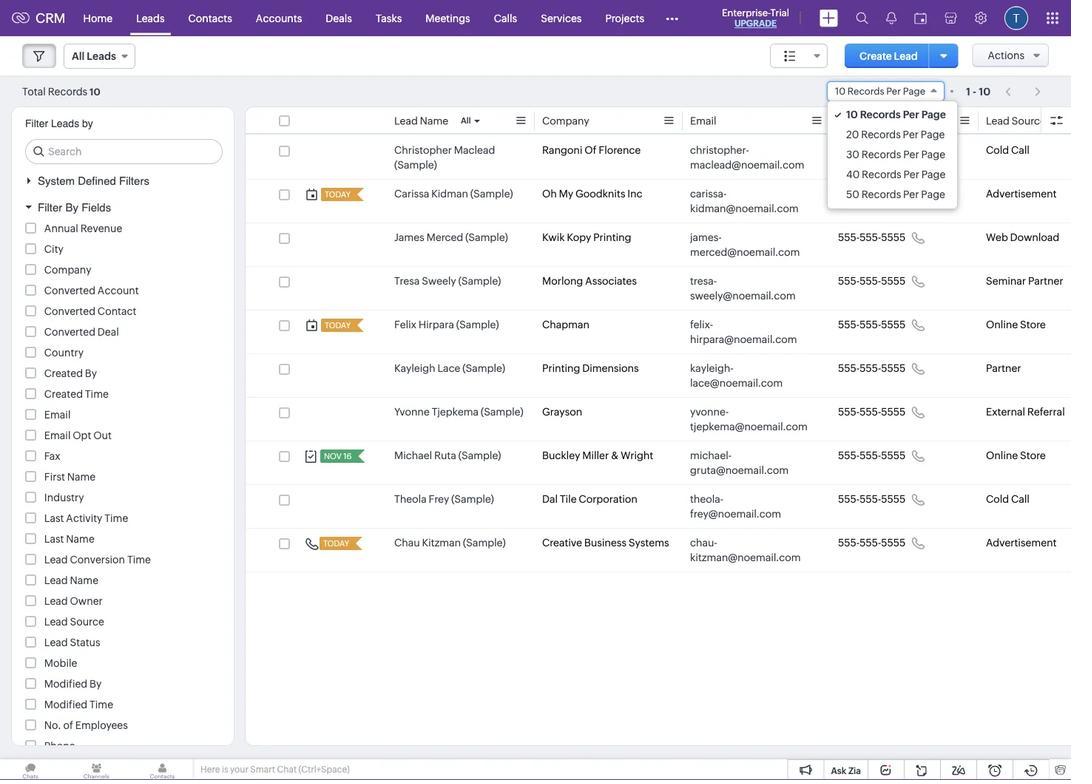 Task type: describe. For each thing, give the bounding box(es) containing it.
system defined filters button
[[12, 168, 234, 194]]

call for theola- frey@noemail.com
[[1012, 494, 1030, 505]]

buckley miller & wright
[[542, 450, 654, 462]]

-
[[973, 85, 977, 97]]

modified time
[[44, 699, 113, 711]]

1 horizontal spatial phone
[[839, 115, 869, 127]]

555-555-5555 for chau- kitzman@noemail.com
[[839, 537, 906, 549]]

(sample) for felix hirpara (sample)
[[456, 319, 499, 331]]

50 records per page
[[847, 189, 946, 201]]

converted for converted account
[[44, 285, 95, 297]]

inc
[[628, 188, 643, 200]]

name down activity
[[66, 534, 95, 545]]

records for 10 records per page option
[[861, 109, 901, 121]]

5555 for tresa- sweely@noemail.com
[[882, 275, 906, 287]]

lead inside button
[[894, 50, 918, 62]]

profile element
[[996, 0, 1038, 36]]

james- merced@noemail.com link
[[691, 230, 809, 260]]

30 records per page option
[[828, 145, 958, 165]]

nov 16
[[324, 452, 352, 461]]

0 vertical spatial printing
[[594, 232, 632, 243]]

contacts link
[[177, 0, 244, 36]]

(sample) for christopher maclead (sample)
[[394, 159, 437, 171]]

1 vertical spatial company
[[44, 264, 91, 276]]

accounts link
[[244, 0, 314, 36]]

20 records per page option
[[828, 125, 958, 145]]

deals link
[[314, 0, 364, 36]]

tasks
[[376, 12, 402, 24]]

your
[[230, 765, 249, 775]]

10 right - in the right of the page
[[979, 85, 991, 97]]

create menu element
[[811, 0, 847, 36]]

fields
[[82, 201, 111, 214]]

michael- gruta@noemail.com
[[691, 450, 789, 477]]

last activity time
[[44, 513, 128, 525]]

records for 30 records per page option
[[862, 149, 902, 161]]

filters
[[119, 175, 149, 188]]

no.
[[44, 720, 61, 732]]

total
[[22, 85, 46, 97]]

james
[[394, 232, 425, 243]]

by
[[82, 118, 93, 130]]

1 vertical spatial email
[[44, 409, 71, 421]]

10 inside total records 10
[[90, 86, 100, 97]]

out
[[93, 430, 112, 442]]

create lead
[[860, 50, 918, 62]]

first name
[[44, 471, 96, 483]]

enterprise-
[[722, 7, 771, 18]]

per for 10 records per page option
[[903, 109, 920, 121]]

deals
[[326, 12, 352, 24]]

goodknits
[[576, 188, 626, 200]]

total records 10
[[22, 85, 100, 97]]

first
[[44, 471, 65, 483]]

sweely@noemail.com
[[691, 290, 796, 302]]

created time
[[44, 389, 109, 400]]

kayleigh- lace@noemail.com link
[[691, 361, 809, 391]]

accounts
[[256, 12, 302, 24]]

5555 for kayleigh- lace@noemail.com
[[882, 363, 906, 374]]

theola-
[[691, 494, 724, 505]]

per for 50 records per page option at the top of page
[[904, 189, 920, 201]]

creative
[[542, 537, 582, 549]]

page for 50 records per page option at the top of page
[[922, 189, 946, 201]]

yvonne tjepkema (sample) link
[[394, 405, 524, 420]]

(sample) for michael ruta (sample)
[[459, 450, 501, 462]]

page for 40 records per page option
[[922, 169, 946, 181]]

gruta@noemail.com
[[691, 465, 789, 477]]

meetings
[[426, 12, 470, 24]]

created by
[[44, 368, 97, 380]]

modified for modified by
[[44, 679, 87, 691]]

tjepkema@noemail.com
[[691, 421, 808, 433]]

records for "20 records per page" option
[[862, 129, 901, 141]]

james merced (sample) link
[[394, 230, 508, 245]]

account
[[98, 285, 139, 297]]

employees
[[75, 720, 128, 732]]

kidman@noemail.com
[[691, 203, 799, 215]]

all leads
[[72, 50, 116, 62]]

10 Records Per Page field
[[827, 81, 945, 101]]

dal tile corporation
[[542, 494, 638, 505]]

online store for michael- gruta@noemail.com
[[987, 450, 1046, 462]]

search image
[[856, 12, 869, 24]]

advertisement for carissa- kidman@noemail.com
[[987, 188, 1057, 200]]

christopher- maclead@noemail.com
[[691, 144, 805, 171]]

today link for carissa
[[321, 188, 352, 201]]

lead owner
[[44, 596, 103, 608]]

maclead
[[454, 144, 495, 156]]

filter for filter by fields
[[38, 201, 62, 214]]

(sample) for carissa kidman (sample)
[[471, 188, 513, 200]]

555-555-5555 for james- merced@noemail.com
[[839, 232, 906, 243]]

today link for chau
[[320, 537, 351, 551]]

by for modified
[[90, 679, 102, 691]]

(sample) for tresa sweely (sample)
[[459, 275, 501, 287]]

calendar image
[[915, 12, 927, 24]]

name right first
[[67, 471, 96, 483]]

10 inside option
[[847, 109, 858, 121]]

lead down 1 - 10
[[987, 115, 1010, 127]]

0 vertical spatial company
[[542, 115, 590, 127]]

yvonne-
[[691, 406, 729, 418]]

status
[[70, 637, 100, 649]]

carissa-
[[691, 188, 727, 200]]

create
[[860, 50, 892, 62]]

cold for christopher- maclead@noemail.com
[[987, 144, 1010, 156]]

advertisement for chau- kitzman@noemail.com
[[987, 537, 1057, 549]]

call for christopher- maclead@noemail.com
[[1012, 144, 1030, 156]]

theola frey (sample)
[[394, 494, 494, 505]]

external
[[987, 406, 1026, 418]]

signals element
[[878, 0, 906, 36]]

meetings link
[[414, 0, 482, 36]]

today for felix hirpara (sample)
[[325, 321, 351, 330]]

online for felix- hirpara@noemail.com
[[987, 319, 1019, 331]]

contacts image
[[132, 760, 193, 781]]

last for last name
[[44, 534, 64, 545]]

projects link
[[594, 0, 656, 36]]

lead status
[[44, 637, 100, 649]]

kayleigh
[[394, 363, 436, 374]]

5555 for yvonne- tjepkema@noemail.com
[[882, 406, 906, 418]]

rangoni of florence
[[542, 144, 641, 156]]

by for created
[[85, 368, 97, 380]]

555-555-5555 for kayleigh- lace@noemail.com
[[839, 363, 906, 374]]

home link
[[71, 0, 124, 36]]

calls link
[[482, 0, 529, 36]]

10 inside field
[[836, 86, 846, 97]]

Other Modules field
[[656, 6, 688, 30]]

lead left owner
[[44, 596, 68, 608]]

kopy
[[567, 232, 592, 243]]

felix- hirpara@noemail.com link
[[691, 317, 809, 347]]

5555 for chau- kitzman@noemail.com
[[882, 537, 906, 549]]

1 vertical spatial partner
[[987, 363, 1022, 374]]

chau- kitzman@noemail.com link
[[691, 536, 809, 565]]

cold call for christopher- maclead@noemail.com
[[987, 144, 1030, 156]]

created for created time
[[44, 389, 83, 400]]

theola
[[394, 494, 427, 505]]

michael
[[394, 450, 432, 462]]

create lead button
[[845, 44, 933, 68]]

0 vertical spatial email
[[691, 115, 717, 127]]

by for filter
[[65, 201, 78, 214]]

lead conversion time
[[44, 554, 151, 566]]

tresa
[[394, 275, 420, 287]]

kayleigh-
[[691, 363, 734, 374]]

555-555-5555 for michael- gruta@noemail.com
[[839, 450, 906, 462]]

(sample) for kayleigh lace (sample)
[[463, 363, 506, 374]]

james merced (sample)
[[394, 232, 508, 243]]

list box containing 10 records per page
[[828, 101, 958, 209]]

country
[[44, 347, 84, 359]]

row group containing christopher maclead (sample)
[[246, 136, 1072, 573]]

time up employees
[[90, 699, 113, 711]]

is
[[222, 765, 228, 775]]

All Leads field
[[64, 44, 135, 69]]

ask zia
[[831, 766, 861, 776]]

yvonne- tjepkema@noemail.com link
[[691, 405, 809, 434]]

0 vertical spatial partner
[[1029, 275, 1064, 287]]



Task type: locate. For each thing, give the bounding box(es) containing it.
0 vertical spatial phone
[[839, 115, 869, 127]]

2 online store from the top
[[987, 450, 1046, 462]]

converted for converted deal
[[44, 326, 95, 338]]

1 store from the top
[[1021, 319, 1046, 331]]

555-555-5555 for felix- hirpara@noemail.com
[[839, 319, 906, 331]]

(sample) right lace
[[463, 363, 506, 374]]

industry
[[44, 492, 84, 504]]

records up filter leads by
[[48, 85, 87, 97]]

per inside 30 records per page option
[[904, 149, 920, 161]]

1 vertical spatial today link
[[321, 319, 352, 332]]

1 horizontal spatial lead source
[[987, 115, 1046, 127]]

(sample) right the hirpara
[[456, 319, 499, 331]]

felix hirpara (sample)
[[394, 319, 499, 331]]

1
[[967, 85, 971, 97]]

0 vertical spatial call
[[1012, 144, 1030, 156]]

michael- gruta@noemail.com link
[[691, 448, 809, 478]]

lead
[[894, 50, 918, 62], [394, 115, 418, 127], [987, 115, 1010, 127], [44, 554, 68, 566], [44, 575, 68, 587], [44, 596, 68, 608], [44, 616, 68, 628], [44, 637, 68, 649]]

by up created time
[[85, 368, 97, 380]]

6 5555 from the top
[[882, 363, 906, 374]]

1 horizontal spatial source
[[1012, 115, 1046, 127]]

records inside field
[[848, 86, 885, 97]]

1 vertical spatial store
[[1021, 450, 1046, 462]]

converted up the converted contact
[[44, 285, 95, 297]]

today link for felix
[[321, 319, 352, 332]]

by up modified time
[[90, 679, 102, 691]]

page for 30 records per page option
[[922, 149, 946, 161]]

(sample) right ruta
[[459, 450, 501, 462]]

1 vertical spatial filter
[[38, 201, 62, 214]]

1 vertical spatial modified
[[44, 699, 87, 711]]

tresa- sweely@noemail.com link
[[691, 274, 809, 303]]

merced@noemail.com
[[691, 246, 800, 258]]

store down seminar partner
[[1021, 319, 1046, 331]]

create menu image
[[820, 9, 839, 27]]

2 vertical spatial today link
[[320, 537, 351, 551]]

modified by
[[44, 679, 102, 691]]

page up 30 records per page
[[921, 129, 945, 141]]

0 vertical spatial by
[[65, 201, 78, 214]]

1 vertical spatial lead name
[[44, 575, 98, 587]]

2 advertisement from the top
[[987, 537, 1057, 549]]

name up christopher
[[420, 115, 449, 127]]

download
[[1011, 232, 1060, 243]]

home
[[83, 12, 113, 24]]

1 vertical spatial printing
[[542, 363, 581, 374]]

0 horizontal spatial phone
[[44, 741, 75, 753]]

1 vertical spatial last
[[44, 534, 64, 545]]

1 555-555-5555 from the top
[[839, 144, 906, 156]]

modified
[[44, 679, 87, 691], [44, 699, 87, 711]]

records down 10 records per page option
[[862, 129, 901, 141]]

8 555-555-5555 from the top
[[839, 450, 906, 462]]

per down 30 records per page
[[904, 169, 920, 181]]

christopher-
[[691, 144, 750, 156]]

0 vertical spatial today link
[[321, 188, 352, 201]]

page for 10 records per page option
[[922, 109, 946, 121]]

0 vertical spatial lead source
[[987, 115, 1046, 127]]

chau kitzman (sample)
[[394, 537, 506, 549]]

(sample) for theola frey (sample)
[[452, 494, 494, 505]]

printing dimensions
[[542, 363, 639, 374]]

1 vertical spatial cold call
[[987, 494, 1030, 505]]

signals image
[[887, 12, 897, 24]]

(sample) inside the christopher maclead (sample)
[[394, 159, 437, 171]]

kwik
[[542, 232, 565, 243]]

0 vertical spatial last
[[44, 513, 64, 525]]

5 555-555-5555 from the top
[[839, 319, 906, 331]]

20 records per page
[[847, 129, 945, 141]]

per inside "20 records per page" option
[[903, 129, 919, 141]]

oh my goodknits inc
[[542, 188, 643, 200]]

leads for filter leads by
[[51, 118, 79, 130]]

converted up converted deal
[[44, 306, 95, 317]]

per up 30 records per page
[[903, 129, 919, 141]]

(sample) for chau kitzman (sample)
[[463, 537, 506, 549]]

all up total records 10
[[72, 50, 85, 62]]

time down created by
[[85, 389, 109, 400]]

0 horizontal spatial leads
[[51, 118, 79, 130]]

0 vertical spatial cold call
[[987, 144, 1030, 156]]

online for michael- gruta@noemail.com
[[987, 450, 1019, 462]]

10 up by
[[90, 86, 100, 97]]

owner
[[70, 596, 103, 608]]

felix hirpara (sample) link
[[394, 317, 499, 332]]

morlong associates
[[542, 275, 637, 287]]

per for 40 records per page option
[[904, 169, 920, 181]]

online down seminar
[[987, 319, 1019, 331]]

5555 for theola- frey@noemail.com
[[882, 494, 906, 505]]

cold call for theola- frey@noemail.com
[[987, 494, 1030, 505]]

email up the fax
[[44, 430, 71, 442]]

last down last activity time
[[44, 534, 64, 545]]

page inside field
[[903, 86, 926, 97]]

all for all
[[461, 116, 471, 125]]

lead down "last name"
[[44, 554, 68, 566]]

3 5555 from the top
[[882, 232, 906, 243]]

chats image
[[0, 760, 61, 781]]

1 - 10
[[967, 85, 991, 97]]

cold for theola- frey@noemail.com
[[987, 494, 1010, 505]]

today link
[[321, 188, 352, 201], [321, 319, 352, 332], [320, 537, 351, 551]]

0 vertical spatial 10 records per page
[[836, 86, 926, 97]]

0 vertical spatial today
[[325, 190, 351, 199]]

0 horizontal spatial printing
[[542, 363, 581, 374]]

per up 10 records per page option
[[887, 86, 901, 97]]

3 converted from the top
[[44, 326, 95, 338]]

carissa- kidman@noemail.com
[[691, 188, 799, 215]]

1 horizontal spatial partner
[[1029, 275, 1064, 287]]

page up 20 records per page
[[922, 109, 946, 121]]

email up christopher-
[[691, 115, 717, 127]]

ruta
[[434, 450, 457, 462]]

chau-
[[691, 537, 718, 549]]

1 vertical spatial advertisement
[[987, 537, 1057, 549]]

row group
[[246, 136, 1072, 573]]

per inside "10 records per page" field
[[887, 86, 901, 97]]

search element
[[847, 0, 878, 36]]

0 horizontal spatial lead name
[[44, 575, 98, 587]]

michael ruta (sample) link
[[394, 448, 501, 463]]

online store down "external referral"
[[987, 450, 1046, 462]]

converted up country
[[44, 326, 95, 338]]

created for created by
[[44, 368, 83, 380]]

0 horizontal spatial source
[[70, 616, 104, 628]]

leads link
[[124, 0, 177, 36]]

per inside 10 records per page option
[[903, 109, 920, 121]]

leads inside field
[[87, 50, 116, 62]]

lead name up christopher
[[394, 115, 449, 127]]

per inside 40 records per page option
[[904, 169, 920, 181]]

upgrade
[[735, 19, 777, 28]]

5555 for james- merced@noemail.com
[[882, 232, 906, 243]]

(sample) for yvonne tjepkema (sample)
[[481, 406, 524, 418]]

2 call from the top
[[1012, 494, 1030, 505]]

(sample) right sweely
[[459, 275, 501, 287]]

carissa kidman (sample)
[[394, 188, 513, 200]]

1 vertical spatial online
[[987, 450, 1019, 462]]

corporation
[[579, 494, 638, 505]]

per inside 50 records per page option
[[904, 189, 920, 201]]

10 records per page inside field
[[836, 86, 926, 97]]

10 records per page option
[[828, 105, 958, 125]]

5 5555 from the top
[[882, 319, 906, 331]]

external referral
[[987, 406, 1066, 418]]

1 cold call from the top
[[987, 144, 1030, 156]]

1 vertical spatial cold
[[987, 494, 1010, 505]]

kayleigh- lace@noemail.com
[[691, 363, 783, 389]]

records up 10 records per page option
[[848, 86, 885, 97]]

filter down 'total'
[[25, 118, 48, 130]]

9 555-555-5555 from the top
[[839, 494, 906, 505]]

555-555-5555 for carissa- kidman@noemail.com
[[839, 188, 906, 200]]

store down "external referral"
[[1021, 450, 1046, 462]]

2 horizontal spatial leads
[[136, 12, 165, 24]]

partner up external
[[987, 363, 1022, 374]]

today for chau kitzman (sample)
[[323, 540, 349, 549]]

0 vertical spatial filter
[[25, 118, 48, 130]]

modified up of
[[44, 699, 87, 711]]

0 vertical spatial modified
[[44, 679, 87, 691]]

contacts
[[188, 12, 232, 24]]

lead right create
[[894, 50, 918, 62]]

today for carissa kidman (sample)
[[325, 190, 351, 199]]

web
[[987, 232, 1009, 243]]

channels image
[[66, 760, 127, 781]]

store for felix- hirpara@noemail.com
[[1021, 319, 1046, 331]]

3 555-555-5555 from the top
[[839, 232, 906, 243]]

1 cold from the top
[[987, 144, 1010, 156]]

name up owner
[[70, 575, 98, 587]]

lead up lead status
[[44, 616, 68, 628]]

tresa sweely (sample) link
[[394, 274, 501, 289]]

converted for converted contact
[[44, 306, 95, 317]]

4 555-555-5555 from the top
[[839, 275, 906, 287]]

filter inside dropdown button
[[38, 201, 62, 214]]

2 555-555-5555 from the top
[[839, 188, 906, 200]]

1 modified from the top
[[44, 679, 87, 691]]

time right activity
[[105, 513, 128, 525]]

5555
[[882, 144, 906, 156], [882, 188, 906, 200], [882, 232, 906, 243], [882, 275, 906, 287], [882, 319, 906, 331], [882, 363, 906, 374], [882, 406, 906, 418], [882, 450, 906, 462], [882, 494, 906, 505], [882, 537, 906, 549]]

records down "20 records per page" option
[[862, 149, 902, 161]]

0 vertical spatial online store
[[987, 319, 1046, 331]]

converted contact
[[44, 306, 137, 317]]

leads right home
[[136, 12, 165, 24]]

size image
[[785, 50, 796, 63]]

merced
[[427, 232, 463, 243]]

leads down home
[[87, 50, 116, 62]]

kayleigh lace (sample) link
[[394, 361, 506, 376]]

online store down seminar partner
[[987, 319, 1046, 331]]

page down 30 records per page
[[922, 169, 946, 181]]

theola- frey@noemail.com
[[691, 494, 782, 520]]

modified for modified time
[[44, 699, 87, 711]]

1 vertical spatial today
[[325, 321, 351, 330]]

5555 for felix- hirpara@noemail.com
[[882, 319, 906, 331]]

frey
[[429, 494, 449, 505]]

printing up the grayson
[[542, 363, 581, 374]]

10 up 10 records per page option
[[836, 86, 846, 97]]

profile image
[[1005, 6, 1029, 30]]

10 up 20
[[847, 109, 858, 121]]

1 advertisement from the top
[[987, 188, 1057, 200]]

lead name up lead owner
[[44, 575, 98, 587]]

actions
[[988, 50, 1025, 61]]

(sample) right frey
[[452, 494, 494, 505]]

source down owner
[[70, 616, 104, 628]]

1 created from the top
[[44, 368, 83, 380]]

all up maclead
[[461, 116, 471, 125]]

chau
[[394, 537, 420, 549]]

navigation
[[998, 81, 1049, 102]]

all for all leads
[[72, 50, 85, 62]]

services link
[[529, 0, 594, 36]]

5555 for michael- gruta@noemail.com
[[882, 450, 906, 462]]

filter up annual
[[38, 201, 62, 214]]

page for "20 records per page" option
[[921, 129, 945, 141]]

1 horizontal spatial company
[[542, 115, 590, 127]]

1 horizontal spatial printing
[[594, 232, 632, 243]]

(sample) right tjepkema
[[481, 406, 524, 418]]

records inside option
[[862, 169, 902, 181]]

filter leads by
[[25, 118, 93, 130]]

phone
[[839, 115, 869, 127], [44, 741, 75, 753]]

phone up 20
[[839, 115, 869, 127]]

store for michael- gruta@noemail.com
[[1021, 450, 1046, 462]]

(sample) for james merced (sample)
[[466, 232, 508, 243]]

leads
[[136, 12, 165, 24], [87, 50, 116, 62], [51, 118, 79, 130]]

1 vertical spatial lead source
[[44, 616, 104, 628]]

1 vertical spatial phone
[[44, 741, 75, 753]]

per for "20 records per page" option
[[903, 129, 919, 141]]

2 5555 from the top
[[882, 188, 906, 200]]

kwik kopy printing
[[542, 232, 632, 243]]

modified down mobile
[[44, 679, 87, 691]]

2 vertical spatial email
[[44, 430, 71, 442]]

per up the 40 records per page
[[904, 149, 920, 161]]

0 horizontal spatial all
[[72, 50, 85, 62]]

created down created by
[[44, 389, 83, 400]]

1 vertical spatial leads
[[87, 50, 116, 62]]

records down 30 records per page option
[[862, 169, 902, 181]]

wright
[[621, 450, 654, 462]]

40 records per page option
[[828, 165, 958, 185]]

ask
[[831, 766, 847, 776]]

carissa kidman (sample) link
[[394, 187, 513, 201]]

of
[[63, 720, 73, 732]]

chau kitzman (sample) link
[[394, 536, 506, 551]]

email down created time
[[44, 409, 71, 421]]

(sample) right kitzman at the bottom left
[[463, 537, 506, 549]]

555-555-5555 for christopher- maclead@noemail.com
[[839, 144, 906, 156]]

source down actions
[[1012, 115, 1046, 127]]

annual
[[44, 223, 78, 235]]

page inside option
[[922, 169, 946, 181]]

leads left by
[[51, 118, 79, 130]]

1 vertical spatial online store
[[987, 450, 1046, 462]]

0 vertical spatial source
[[1012, 115, 1046, 127]]

page down the 40 records per page
[[922, 189, 946, 201]]

lead up lead owner
[[44, 575, 68, 587]]

7 5555 from the top
[[882, 406, 906, 418]]

1 vertical spatial created
[[44, 389, 83, 400]]

0 horizontal spatial lead source
[[44, 616, 104, 628]]

time right conversion
[[127, 554, 151, 566]]

9 5555 from the top
[[882, 494, 906, 505]]

1 online from the top
[[987, 319, 1019, 331]]

by up annual
[[65, 201, 78, 214]]

lead source down 1 - 10
[[987, 115, 1046, 127]]

kidman
[[432, 188, 468, 200]]

0 vertical spatial advertisement
[[987, 188, 1057, 200]]

calls
[[494, 12, 518, 24]]

2 online from the top
[[987, 450, 1019, 462]]

2 store from the top
[[1021, 450, 1046, 462]]

created down country
[[44, 368, 83, 380]]

10 5555 from the top
[[882, 537, 906, 549]]

created
[[44, 368, 83, 380], [44, 389, 83, 400]]

0 vertical spatial lead name
[[394, 115, 449, 127]]

leads for all leads
[[87, 50, 116, 62]]

phone down the no. at the bottom
[[44, 741, 75, 753]]

1 5555 from the top
[[882, 144, 906, 156]]

8 5555 from the top
[[882, 450, 906, 462]]

0 vertical spatial created
[[44, 368, 83, 380]]

4 5555 from the top
[[882, 275, 906, 287]]

(sample) down christopher
[[394, 159, 437, 171]]

Search text field
[[26, 140, 222, 164]]

1 horizontal spatial leads
[[87, 50, 116, 62]]

yvonne
[[394, 406, 430, 418]]

online down external
[[987, 450, 1019, 462]]

lead up christopher
[[394, 115, 418, 127]]

by inside dropdown button
[[65, 201, 78, 214]]

20
[[847, 129, 860, 141]]

company up rangoni
[[542, 115, 590, 127]]

online store for felix- hirpara@noemail.com
[[987, 319, 1046, 331]]

enterprise-trial upgrade
[[722, 7, 790, 28]]

10 records per page
[[836, 86, 926, 97], [847, 109, 946, 121]]

mobile
[[44, 658, 77, 670]]

carissa- kidman@noemail.com link
[[691, 187, 809, 216]]

company down city
[[44, 264, 91, 276]]

1 call from the top
[[1012, 144, 1030, 156]]

10 records per page up 10 records per page option
[[836, 86, 926, 97]]

7 555-555-5555 from the top
[[839, 406, 906, 418]]

10 555-555-5555 from the top
[[839, 537, 906, 549]]

1 converted from the top
[[44, 285, 95, 297]]

40 records per page
[[847, 169, 946, 181]]

2 vertical spatial today
[[323, 540, 349, 549]]

partner right seminar
[[1029, 275, 1064, 287]]

1 vertical spatial call
[[1012, 494, 1030, 505]]

0 vertical spatial online
[[987, 319, 1019, 331]]

6 555-555-5555 from the top
[[839, 363, 906, 374]]

2 created from the top
[[44, 389, 83, 400]]

lead up mobile
[[44, 637, 68, 649]]

2 vertical spatial leads
[[51, 118, 79, 130]]

50 records per page option
[[828, 185, 958, 205]]

per down the 40 records per page
[[904, 189, 920, 201]]

5555 for carissa- kidman@noemail.com
[[882, 188, 906, 200]]

555-555-5555 for theola- frey@noemail.com
[[839, 494, 906, 505]]

per for 30 records per page option
[[904, 149, 920, 161]]

hirpara
[[419, 319, 454, 331]]

5555 for christopher- maclead@noemail.com
[[882, 144, 906, 156]]

name
[[420, 115, 449, 127], [67, 471, 96, 483], [66, 534, 95, 545], [70, 575, 98, 587]]

dimensions
[[583, 363, 639, 374]]

0 vertical spatial leads
[[136, 12, 165, 24]]

here
[[201, 765, 220, 775]]

(sample) right merced
[[466, 232, 508, 243]]

of
[[585, 144, 597, 156]]

2 converted from the top
[[44, 306, 95, 317]]

page up the 40 records per page
[[922, 149, 946, 161]]

list box
[[828, 101, 958, 209]]

0 vertical spatial all
[[72, 50, 85, 62]]

felix
[[394, 319, 417, 331]]

system
[[38, 175, 75, 188]]

2 modified from the top
[[44, 699, 87, 711]]

1 horizontal spatial lead name
[[394, 115, 449, 127]]

1 vertical spatial by
[[85, 368, 97, 380]]

1 vertical spatial all
[[461, 116, 471, 125]]

records down 40 records per page option
[[862, 189, 902, 201]]

0 horizontal spatial partner
[[987, 363, 1022, 374]]

2 vertical spatial converted
[[44, 326, 95, 338]]

converted account
[[44, 285, 139, 297]]

1 online store from the top
[[987, 319, 1046, 331]]

(sample) right kidman
[[471, 188, 513, 200]]

last down industry
[[44, 513, 64, 525]]

cold
[[987, 144, 1010, 156], [987, 494, 1010, 505]]

activity
[[66, 513, 102, 525]]

2 cold call from the top
[[987, 494, 1030, 505]]

2 vertical spatial by
[[90, 679, 102, 691]]

christopher- maclead@noemail.com link
[[691, 143, 809, 172]]

555-555-5555 for tresa- sweely@noemail.com
[[839, 275, 906, 287]]

555-555-5555 for yvonne- tjepkema@noemail.com
[[839, 406, 906, 418]]

0 vertical spatial cold
[[987, 144, 1010, 156]]

1 vertical spatial 10 records per page
[[847, 109, 946, 121]]

referral
[[1028, 406, 1066, 418]]

1 vertical spatial converted
[[44, 306, 95, 317]]

0 vertical spatial converted
[[44, 285, 95, 297]]

2 cold from the top
[[987, 494, 1010, 505]]

10 records per page inside option
[[847, 109, 946, 121]]

yvonne- tjepkema@noemail.com
[[691, 406, 808, 433]]

lead source down lead owner
[[44, 616, 104, 628]]

records for 50 records per page option at the top of page
[[862, 189, 902, 201]]

per
[[887, 86, 901, 97], [903, 109, 920, 121], [903, 129, 919, 141], [904, 149, 920, 161], [904, 169, 920, 181], [904, 189, 920, 201]]

last for last activity time
[[44, 513, 64, 525]]

christopher maclead (sample) link
[[394, 143, 528, 172]]

page up 10 records per page option
[[903, 86, 926, 97]]

1 last from the top
[[44, 513, 64, 525]]

printing right the kopy
[[594, 232, 632, 243]]

records for 40 records per page option
[[862, 169, 902, 181]]

annual revenue
[[44, 223, 122, 235]]

1 horizontal spatial all
[[461, 116, 471, 125]]

0 vertical spatial store
[[1021, 319, 1046, 331]]

all inside field
[[72, 50, 85, 62]]

None field
[[771, 44, 828, 68]]

filter for filter leads by
[[25, 118, 48, 130]]

1 vertical spatial source
[[70, 616, 104, 628]]

online store
[[987, 319, 1046, 331], [987, 450, 1046, 462]]

10 records per page up 20 records per page
[[847, 109, 946, 121]]

2 last from the top
[[44, 534, 64, 545]]

30
[[847, 149, 860, 161]]

records up "20 records per page" option
[[861, 109, 901, 121]]

0 horizontal spatial company
[[44, 264, 91, 276]]

per up 20 records per page
[[903, 109, 920, 121]]



Task type: vqa. For each thing, say whether or not it's contained in the screenshot.


